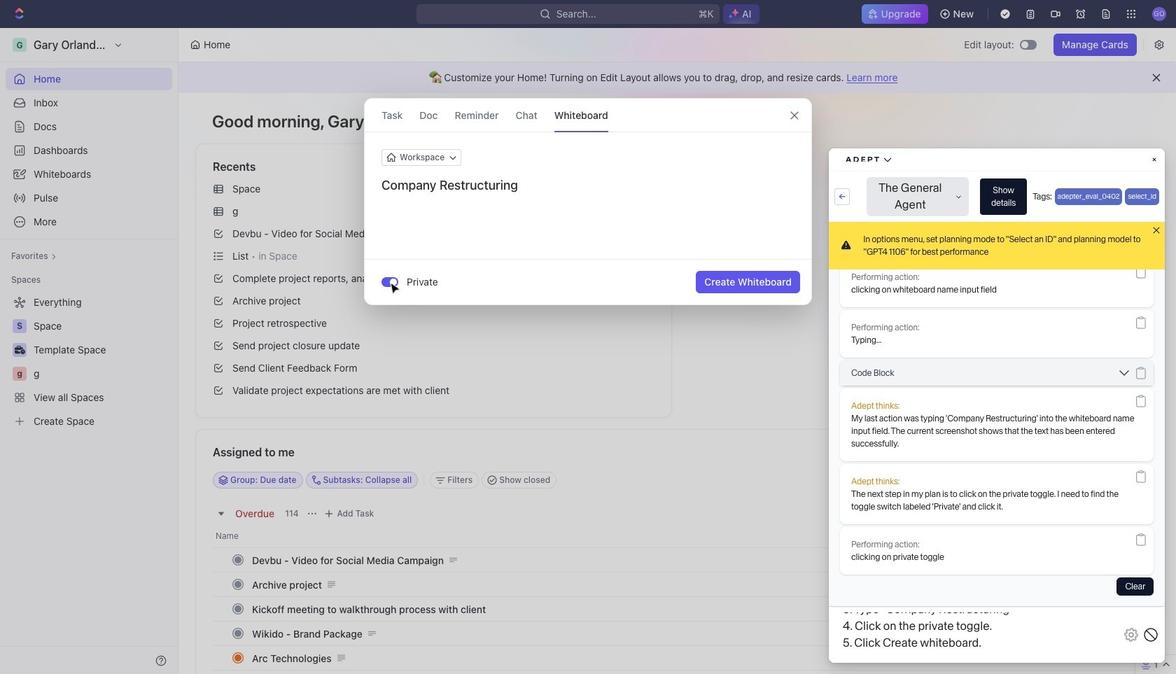 Task type: vqa. For each thing, say whether or not it's contained in the screenshot.
so within ! Tagging you here so you can see how easy it is to collaborate on ClickUp. Whenever anyone @mentions you about work, you'll re ceive a notification in your inbox.
no



Task type: locate. For each thing, give the bounding box(es) containing it.
sidebar navigation
[[0, 28, 179, 674]]

tree inside the sidebar navigation
[[6, 291, 172, 433]]

tree
[[6, 291, 172, 433]]

alert
[[179, 62, 1177, 93]]

Name this Whiteboard... field
[[365, 177, 812, 194]]

Search tasks... text field
[[947, 470, 1087, 491]]

dialog
[[364, 98, 812, 305]]



